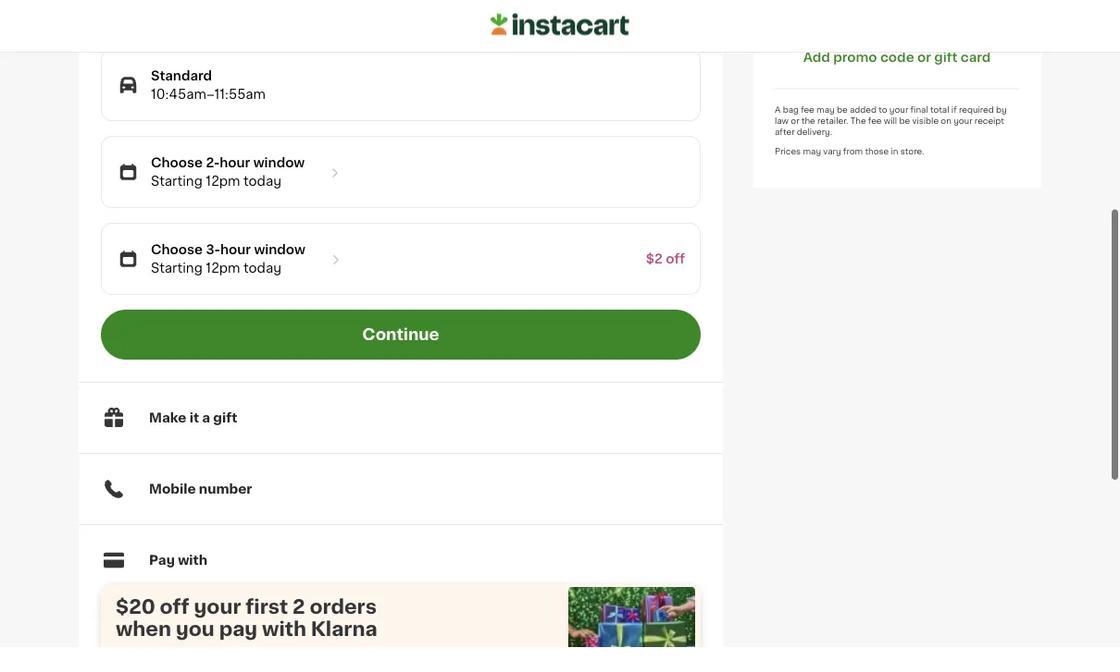Task type: describe. For each thing, give the bounding box(es) containing it.
in
[[891, 147, 898, 156]]

pay with
[[149, 555, 207, 568]]

vary
[[823, 147, 841, 156]]

if
[[951, 106, 957, 114]]

starting for choose 2-hour window starting 12pm today
[[151, 175, 203, 188]]

add promo code or gift card
[[803, 50, 991, 63]]

bag
[[783, 106, 799, 114]]

$20
[[116, 598, 155, 617]]

choose 3-hour window starting 12pm today
[[151, 244, 305, 275]]

choose for choose 2-hour window
[[151, 157, 203, 169]]

10:45am–11:55am
[[151, 88, 266, 101]]

1 horizontal spatial be
[[899, 117, 910, 125]]

choose 2-hour window starting 12pm today
[[151, 157, 305, 188]]

standard 10:45am–11:55am
[[151, 70, 266, 101]]

make it a gift
[[149, 412, 237, 425]]

make
[[149, 412, 186, 425]]

code
[[880, 50, 914, 63]]

orders
[[310, 598, 377, 617]]

it
[[189, 412, 199, 425]]

0 vertical spatial your
[[889, 106, 908, 114]]

will
[[884, 117, 897, 125]]

12pm for 2-
[[206, 175, 240, 188]]

when
[[116, 620, 171, 639]]

with inside $20 off your first 2 orders when you pay with klarna
[[262, 620, 306, 639]]

$2
[[646, 253, 663, 266]]

continue button
[[101, 310, 701, 360]]

final
[[911, 106, 928, 114]]

retailer.
[[817, 117, 848, 125]]

0 vertical spatial with
[[178, 555, 207, 568]]

1 vertical spatial fee
[[868, 117, 882, 125]]

those
[[865, 147, 889, 156]]

visible
[[912, 117, 939, 125]]

card
[[961, 50, 991, 63]]

your inside $20 off your first 2 orders when you pay with klarna
[[194, 598, 241, 617]]

hour for 2-
[[220, 157, 250, 169]]

from
[[843, 147, 863, 156]]

a bag fee may be added to your final total if required by law or the retailer. the fee will be visible on your receipt after delivery.
[[775, 106, 1007, 136]]

choose for choose 3-hour window
[[151, 244, 203, 257]]

klarna
[[311, 620, 377, 639]]

hour for 3-
[[220, 244, 251, 257]]

0 vertical spatial be
[[837, 106, 848, 114]]

delivery.
[[797, 128, 832, 136]]

off for $2
[[666, 253, 685, 266]]

home image
[[491, 11, 629, 38]]



Task type: locate. For each thing, give the bounding box(es) containing it.
1 vertical spatial today
[[244, 262, 281, 275]]

may up retailer.
[[817, 106, 835, 114]]

choose left 3-
[[151, 244, 203, 257]]

pay
[[219, 620, 258, 639]]

window inside the choose 2-hour window starting 12pm today
[[253, 157, 305, 169]]

your
[[889, 106, 908, 114], [954, 117, 973, 125], [194, 598, 241, 617]]

you
[[176, 620, 215, 639]]

starting inside the choose 2-hour window starting 12pm today
[[151, 175, 203, 188]]

today for choose 2-hour window starting 12pm today
[[244, 175, 281, 188]]

may down delivery.
[[803, 147, 821, 156]]

starting inside choose 3-hour window starting 12pm today
[[151, 262, 203, 275]]

0 horizontal spatial fee
[[801, 106, 814, 114]]

0 horizontal spatial your
[[194, 598, 241, 617]]

1 horizontal spatial with
[[262, 620, 306, 639]]

or inside button
[[917, 50, 931, 63]]

mobile number
[[149, 483, 252, 496]]

12pm down 3-
[[206, 262, 240, 275]]

today for choose 3-hour window starting 12pm today
[[244, 262, 281, 275]]

2 today from the top
[[244, 262, 281, 275]]

receipt
[[975, 117, 1004, 125]]

0 vertical spatial today
[[244, 175, 281, 188]]

0 vertical spatial 12pm
[[206, 175, 240, 188]]

gift
[[934, 50, 958, 63], [213, 412, 237, 425]]

gift left card
[[934, 50, 958, 63]]

1 horizontal spatial off
[[666, 253, 685, 266]]

0 horizontal spatial be
[[837, 106, 848, 114]]

on
[[941, 117, 951, 125]]

choose
[[151, 157, 203, 169], [151, 244, 203, 257]]

0 horizontal spatial off
[[160, 598, 189, 617]]

continue
[[362, 327, 439, 343]]

be
[[837, 106, 848, 114], [899, 117, 910, 125]]

1 vertical spatial hour
[[220, 244, 251, 257]]

with down 2
[[262, 620, 306, 639]]

to
[[879, 106, 887, 114]]

required
[[959, 106, 994, 114]]

off for $20
[[160, 598, 189, 617]]

total
[[930, 106, 949, 114]]

1 vertical spatial with
[[262, 620, 306, 639]]

1 horizontal spatial fee
[[868, 117, 882, 125]]

0 horizontal spatial gift
[[213, 412, 237, 425]]

be right will
[[899, 117, 910, 125]]

12pm down 2-
[[206, 175, 240, 188]]

hour inside the choose 2-hour window starting 12pm today
[[220, 157, 250, 169]]

or
[[917, 50, 931, 63], [791, 117, 799, 125]]

off
[[666, 253, 685, 266], [160, 598, 189, 617]]

1 hour from the top
[[220, 157, 250, 169]]

0 horizontal spatial or
[[791, 117, 799, 125]]

today inside the choose 2-hour window starting 12pm today
[[244, 175, 281, 188]]

2 12pm from the top
[[206, 262, 240, 275]]

hour inside choose 3-hour window starting 12pm today
[[220, 244, 251, 257]]

law
[[775, 117, 789, 125]]

1 vertical spatial may
[[803, 147, 821, 156]]

12pm inside choose 3-hour window starting 12pm today
[[206, 262, 240, 275]]

1 12pm from the top
[[206, 175, 240, 188]]

today
[[244, 175, 281, 188], [244, 262, 281, 275]]

window right 2-
[[253, 157, 305, 169]]

1 vertical spatial off
[[160, 598, 189, 617]]

by
[[996, 106, 1007, 114]]

hour down 10:45am–11:55am
[[220, 157, 250, 169]]

your down if
[[954, 117, 973, 125]]

off up you
[[160, 598, 189, 617]]

off right the $2
[[666, 253, 685, 266]]

a
[[775, 106, 781, 114]]

2 choose from the top
[[151, 244, 203, 257]]

0 vertical spatial off
[[666, 253, 685, 266]]

first
[[246, 598, 288, 617]]

2-
[[206, 157, 220, 169]]

0 vertical spatial hour
[[220, 157, 250, 169]]

1 vertical spatial 12pm
[[206, 262, 240, 275]]

starting
[[151, 175, 203, 188], [151, 262, 203, 275]]

your up "pay"
[[194, 598, 241, 617]]

1 starting from the top
[[151, 175, 203, 188]]

the
[[850, 117, 866, 125]]

1 vertical spatial be
[[899, 117, 910, 125]]

12pm inside the choose 2-hour window starting 12pm today
[[206, 175, 240, 188]]

$20 off your first 2 orders when you pay with klarna button
[[101, 585, 695, 649]]

2 starting from the top
[[151, 262, 203, 275]]

add
[[803, 50, 830, 63]]

gift inside button
[[934, 50, 958, 63]]

fee down to
[[868, 117, 882, 125]]

1 vertical spatial starting
[[151, 262, 203, 275]]

$20 off your first 2 orders when you pay with klarna
[[116, 598, 377, 639]]

starting for choose 3-hour window starting 12pm today
[[151, 262, 203, 275]]

1 today from the top
[[244, 175, 281, 188]]

with
[[178, 555, 207, 568], [262, 620, 306, 639]]

window for choose 2-hour window starting 12pm today
[[253, 157, 305, 169]]

off inside $20 off your first 2 orders when you pay with klarna
[[160, 598, 189, 617]]

gift right a
[[213, 412, 237, 425]]

window right 3-
[[254, 244, 305, 257]]

2
[[293, 598, 305, 617]]

2 horizontal spatial your
[[954, 117, 973, 125]]

hour
[[220, 157, 250, 169], [220, 244, 251, 257]]

1 horizontal spatial gift
[[934, 50, 958, 63]]

0 vertical spatial choose
[[151, 157, 203, 169]]

1 vertical spatial choose
[[151, 244, 203, 257]]

1 vertical spatial gift
[[213, 412, 237, 425]]

2 hour from the top
[[220, 244, 251, 257]]

today inside choose 3-hour window starting 12pm today
[[244, 262, 281, 275]]

pay
[[149, 555, 175, 568]]

prices
[[775, 147, 801, 156]]

0 vertical spatial window
[[253, 157, 305, 169]]

1 vertical spatial or
[[791, 117, 799, 125]]

choose inside choose 3-hour window starting 12pm today
[[151, 244, 203, 257]]

0 vertical spatial or
[[917, 50, 931, 63]]

mobile
[[149, 483, 196, 496]]

0 vertical spatial starting
[[151, 175, 203, 188]]

a
[[202, 412, 210, 425]]

0 vertical spatial fee
[[801, 106, 814, 114]]

fee up the
[[801, 106, 814, 114]]

hour down the choose 2-hour window starting 12pm today
[[220, 244, 251, 257]]

window
[[253, 157, 305, 169], [254, 244, 305, 257]]

0 vertical spatial gift
[[934, 50, 958, 63]]

the
[[801, 117, 815, 125]]

with right pay
[[178, 555, 207, 568]]

$2 off
[[646, 253, 685, 266]]

choose left 2-
[[151, 157, 203, 169]]

or right code
[[917, 50, 931, 63]]

may
[[817, 106, 835, 114], [803, 147, 821, 156]]

standard
[[151, 70, 212, 82]]

be up retailer.
[[837, 106, 848, 114]]

window inside choose 3-hour window starting 12pm today
[[254, 244, 305, 257]]

fee
[[801, 106, 814, 114], [868, 117, 882, 125]]

0 vertical spatial may
[[817, 106, 835, 114]]

after
[[775, 128, 795, 136]]

number
[[199, 483, 252, 496]]

prices may vary from those in store.
[[775, 147, 924, 156]]

2 vertical spatial your
[[194, 598, 241, 617]]

your up will
[[889, 106, 908, 114]]

or down bag
[[791, 117, 799, 125]]

3-
[[206, 244, 220, 257]]

12pm
[[206, 175, 240, 188], [206, 262, 240, 275]]

0 horizontal spatial with
[[178, 555, 207, 568]]

add promo code or gift card button
[[803, 48, 991, 66]]

store.
[[900, 147, 924, 156]]

12pm for 3-
[[206, 262, 240, 275]]

window for choose 3-hour window starting 12pm today
[[254, 244, 305, 257]]

1 vertical spatial your
[[954, 117, 973, 125]]

choose inside the choose 2-hour window starting 12pm today
[[151, 157, 203, 169]]

promo
[[833, 50, 877, 63]]

may inside "a bag fee may be added to your final total if required by law or the retailer. the fee will be visible on your receipt after delivery."
[[817, 106, 835, 114]]

1 vertical spatial window
[[254, 244, 305, 257]]

1 choose from the top
[[151, 157, 203, 169]]

1 horizontal spatial your
[[889, 106, 908, 114]]

1 horizontal spatial or
[[917, 50, 931, 63]]

or inside "a bag fee may be added to your final total if required by law or the retailer. the fee will be visible on your receipt after delivery."
[[791, 117, 799, 125]]

added
[[850, 106, 877, 114]]



Task type: vqa. For each thing, say whether or not it's contained in the screenshot.
'12 ct' to the left
no



